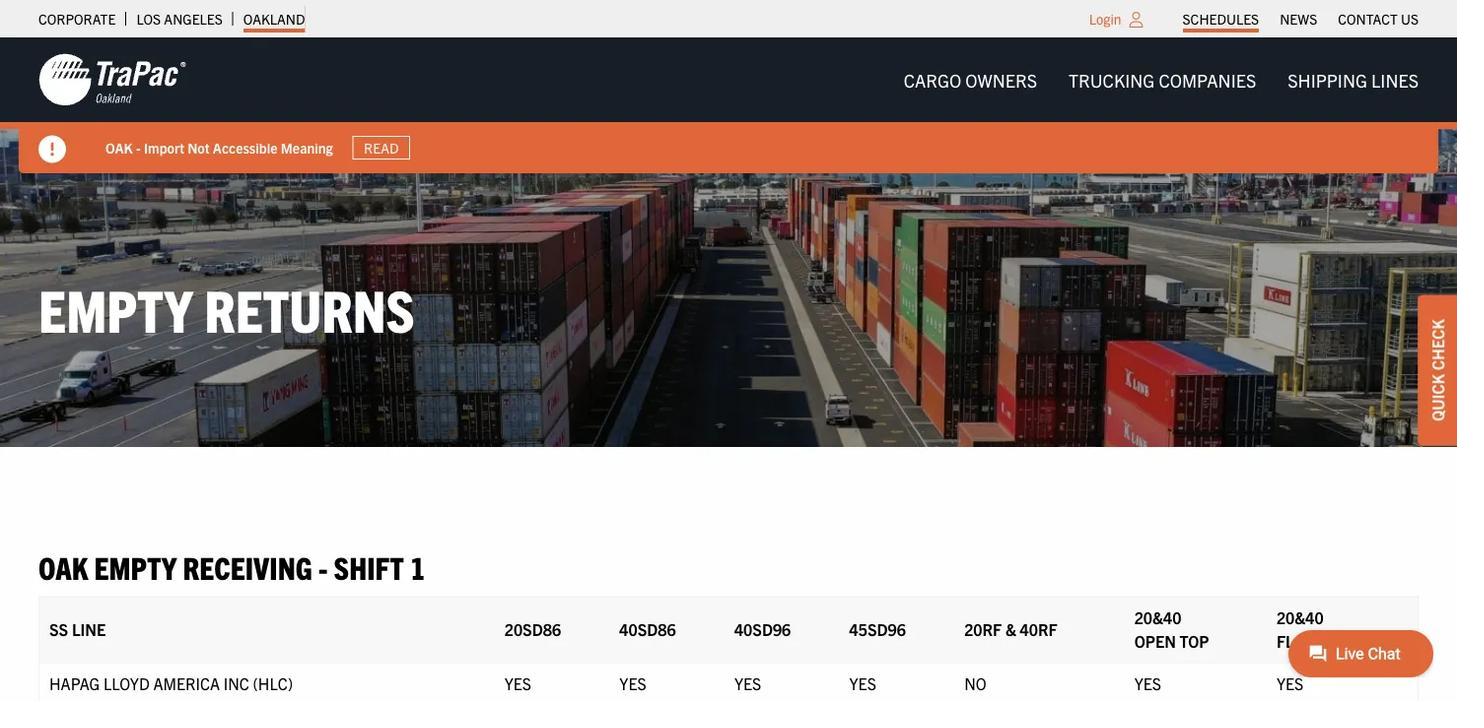 Task type: describe. For each thing, give the bounding box(es) containing it.
empty
[[94, 548, 177, 587]]

cargo
[[904, 69, 961, 91]]

trucking companies link
[[1053, 60, 1272, 100]]

news link
[[1280, 5, 1317, 33]]

receiving
[[183, 548, 312, 587]]

1 yes from the left
[[504, 674, 531, 694]]

trucking
[[1069, 69, 1155, 91]]

open
[[1134, 632, 1176, 651]]

menu bar inside banner
[[888, 60, 1434, 100]]

shipping
[[1288, 69, 1367, 91]]

2 yes from the left
[[619, 674, 646, 694]]

oakland
[[243, 10, 305, 28]]

45sd96
[[849, 620, 906, 639]]

40rf
[[1020, 620, 1057, 639]]

oak for oak empty receiving                - shift 1
[[38, 548, 88, 587]]

20&40 open top
[[1134, 608, 1209, 651]]

companies
[[1159, 69, 1256, 91]]

angeles
[[164, 10, 223, 28]]

trucking companies
[[1069, 69, 1256, 91]]

1
[[410, 548, 425, 587]]

oakland link
[[243, 5, 305, 33]]

los angeles link
[[136, 5, 223, 33]]

20rf
[[964, 620, 1002, 639]]

(hlc)
[[253, 674, 293, 694]]

empty
[[38, 272, 193, 344]]

contact us link
[[1338, 5, 1419, 33]]

banner containing cargo owners
[[0, 37, 1457, 174]]

4 yes from the left
[[849, 674, 876, 694]]

america
[[153, 674, 220, 694]]

shift
[[334, 548, 404, 587]]

flat
[[1277, 632, 1312, 651]]

corporate
[[38, 10, 116, 28]]

login
[[1089, 10, 1121, 28]]

20&40 for open
[[1134, 608, 1181, 628]]

light image
[[1129, 12, 1143, 28]]

oak - import not accessible meaning
[[105, 139, 333, 156]]

check
[[1428, 320, 1447, 371]]

schedules
[[1183, 10, 1259, 28]]

ss line
[[49, 620, 106, 639]]

rack
[[1316, 632, 1357, 651]]

hapag lloyd america inc (hlc)
[[49, 674, 293, 694]]

contact us
[[1338, 10, 1419, 28]]

shipping lines link
[[1272, 60, 1434, 100]]

returns
[[204, 272, 415, 344]]

corporate link
[[38, 5, 116, 33]]

contact
[[1338, 10, 1398, 28]]

inc
[[224, 674, 249, 694]]



Task type: locate. For each thing, give the bounding box(es) containing it.
shipping lines
[[1288, 69, 1419, 91]]

yes down 45sd96
[[849, 674, 876, 694]]

20&40 inside 20&40 flat rack
[[1277, 608, 1324, 628]]

yes down 40sd86
[[619, 674, 646, 694]]

empty returns
[[38, 272, 415, 344]]

news
[[1280, 10, 1317, 28]]

0 vertical spatial menu bar
[[1172, 5, 1429, 33]]

accessible
[[213, 139, 278, 156]]

oak up ss
[[38, 548, 88, 587]]

menu bar containing cargo owners
[[888, 60, 1434, 100]]

owners
[[965, 69, 1037, 91]]

oakland image
[[38, 52, 186, 107]]

1 vertical spatial -
[[318, 548, 328, 587]]

yes down open
[[1134, 674, 1161, 694]]

los angeles
[[136, 10, 223, 28]]

1 horizontal spatial oak
[[105, 139, 133, 156]]

- left shift
[[318, 548, 328, 587]]

1 horizontal spatial -
[[318, 548, 328, 587]]

schedules link
[[1183, 5, 1259, 33]]

menu bar up 'shipping'
[[1172, 5, 1429, 33]]

menu bar down "light" image
[[888, 60, 1434, 100]]

2 20&40 from the left
[[1277, 608, 1324, 628]]

&
[[1005, 620, 1016, 639]]

cargo owners
[[904, 69, 1037, 91]]

20&40 up open
[[1134, 608, 1181, 628]]

1 20&40 from the left
[[1134, 608, 1181, 628]]

meaning
[[281, 139, 333, 156]]

quick check
[[1428, 320, 1447, 422]]

0 horizontal spatial 20&40
[[1134, 608, 1181, 628]]

top
[[1180, 632, 1209, 651]]

oak
[[105, 139, 133, 156], [38, 548, 88, 587]]

40sd96
[[734, 620, 791, 639]]

line
[[72, 620, 106, 639]]

0 horizontal spatial oak
[[38, 548, 88, 587]]

- left 'import' at top
[[136, 139, 141, 156]]

20&40 for flat
[[1277, 608, 1324, 628]]

yes down 20sd86
[[504, 674, 531, 694]]

0 vertical spatial -
[[136, 139, 141, 156]]

20&40
[[1134, 608, 1181, 628], [1277, 608, 1324, 628]]

oak left 'import' at top
[[105, 139, 133, 156]]

banner
[[0, 37, 1457, 174]]

hapag
[[49, 674, 100, 694]]

20&40 inside 20&40 open top
[[1134, 608, 1181, 628]]

us
[[1401, 10, 1419, 28]]

20sd86
[[504, 620, 561, 639]]

yes down 40sd96
[[734, 674, 761, 694]]

los
[[136, 10, 161, 28]]

quick check link
[[1418, 295, 1457, 446]]

6 yes from the left
[[1277, 674, 1304, 694]]

ss
[[49, 620, 68, 639]]

5 yes from the left
[[1134, 674, 1161, 694]]

1 vertical spatial menu bar
[[888, 60, 1434, 100]]

yes down flat at the right bottom
[[1277, 674, 1304, 694]]

0 horizontal spatial -
[[136, 139, 141, 156]]

oak empty receiving                - shift 1
[[38, 548, 425, 587]]

solid image
[[38, 136, 66, 163]]

oak for oak - import not accessible meaning
[[105, 139, 133, 156]]

quick
[[1428, 374, 1447, 422]]

20&40 flat rack
[[1277, 608, 1357, 651]]

not
[[188, 139, 210, 156]]

0 vertical spatial oak
[[105, 139, 133, 156]]

oak inside banner
[[105, 139, 133, 156]]

no
[[964, 674, 986, 694]]

import
[[144, 139, 184, 156]]

lines
[[1371, 69, 1419, 91]]

read
[[364, 139, 399, 157]]

cargo owners link
[[888, 60, 1053, 100]]

read link
[[353, 136, 410, 160]]

20rf & 40rf
[[964, 620, 1057, 639]]

lloyd
[[103, 674, 150, 694]]

menu bar
[[1172, 5, 1429, 33], [888, 60, 1434, 100]]

40sd86
[[619, 620, 676, 639]]

-
[[136, 139, 141, 156], [318, 548, 328, 587]]

3 yes from the left
[[734, 674, 761, 694]]

1 horizontal spatial 20&40
[[1277, 608, 1324, 628]]

menu bar containing schedules
[[1172, 5, 1429, 33]]

20&40 up flat at the right bottom
[[1277, 608, 1324, 628]]

yes
[[504, 674, 531, 694], [619, 674, 646, 694], [734, 674, 761, 694], [849, 674, 876, 694], [1134, 674, 1161, 694], [1277, 674, 1304, 694]]

1 vertical spatial oak
[[38, 548, 88, 587]]

login link
[[1089, 10, 1121, 28]]



Task type: vqa. For each thing, say whether or not it's contained in the screenshot.
THE WHICH
no



